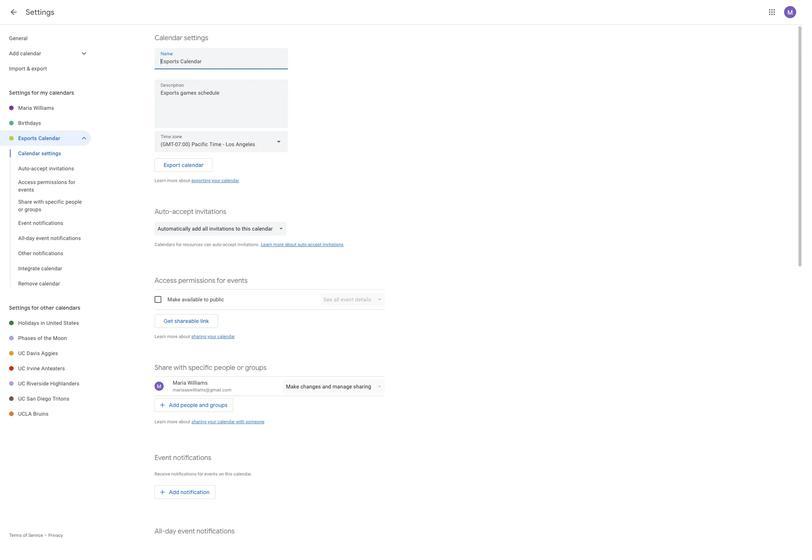 Task type: vqa. For each thing, say whether or not it's contained in the screenshot.
14 'element' at the top of the page
no



Task type: describe. For each thing, give the bounding box(es) containing it.
more right 'invitations.' at top left
[[273, 242, 284, 248]]

calendar.
[[234, 472, 252, 477]]

1 vertical spatial event
[[155, 454, 172, 463]]

learn for learn more about sharing your calendar
[[155, 334, 166, 340]]

1 vertical spatial auto-
[[155, 208, 172, 216]]

1 vertical spatial access permissions for events
[[155, 277, 248, 285]]

settings for my calendars
[[9, 89, 74, 96]]

holidays
[[18, 320, 39, 326]]

mariaaawilliams@gmail.com
[[173, 388, 231, 393]]

birthdays tree item
[[0, 116, 91, 131]]

the
[[44, 335, 52, 342]]

anteaters
[[41, 366, 65, 372]]

remove
[[18, 281, 38, 287]]

uc san diego tritons link
[[18, 392, 91, 407]]

tritons
[[52, 396, 69, 402]]

irvine
[[27, 366, 40, 372]]

&
[[27, 66, 30, 72]]

this
[[225, 472, 233, 477]]

other
[[40, 305, 54, 312]]

privacy link
[[48, 533, 63, 539]]

williams for maria williams
[[33, 105, 54, 111]]

1 horizontal spatial events
[[205, 472, 218, 477]]

states
[[63, 320, 79, 326]]

all- inside the "settings for my calendars" tree
[[18, 235, 26, 241]]

with inside the "settings for my calendars" tree
[[33, 199, 44, 205]]

make available to public
[[168, 297, 224, 303]]

add notification button
[[155, 484, 216, 502]]

learn more about auto-accept invitations link
[[261, 242, 344, 248]]

integrate calendar
[[18, 266, 62, 272]]

groups inside button
[[210, 402, 228, 409]]

uc for uc davis aggies
[[18, 351, 25, 357]]

phases
[[18, 335, 36, 342]]

go back image
[[9, 8, 18, 17]]

more for learn more about sharing your calendar with someone
[[167, 420, 178, 425]]

holidays in united states tree item
[[0, 316, 91, 331]]

accept inside the "settings for my calendars" tree
[[31, 166, 48, 172]]

1 vertical spatial event notifications
[[155, 454, 211, 463]]

permissions inside access permissions for events
[[37, 179, 67, 185]]

events inside the "settings for my calendars" tree
[[18, 187, 34, 193]]

notification
[[181, 489, 210, 496]]

1 vertical spatial auto-accept invitations
[[155, 208, 226, 216]]

someone
[[246, 420, 265, 425]]

of for the
[[37, 335, 42, 342]]

1 horizontal spatial all-day event notifications
[[155, 528, 235, 536]]

settings for other calendars
[[9, 305, 80, 312]]

get shareable link
[[164, 318, 209, 325]]

calendar settings inside the "settings for my calendars" tree
[[18, 150, 61, 157]]

esports calendar
[[18, 135, 60, 141]]

other notifications
[[18, 251, 63, 257]]

about for exporting your calendar
[[179, 178, 190, 183]]

sharing your calendar with someone link
[[192, 420, 265, 425]]

add for add calendar
[[9, 50, 19, 56]]

moon
[[53, 335, 67, 342]]

on
[[219, 472, 224, 477]]

access inside access permissions for events
[[18, 179, 36, 185]]

1 vertical spatial people
[[214, 364, 235, 373]]

specific inside share with specific people or groups
[[45, 199, 64, 205]]

calendar inside tree item
[[38, 135, 60, 141]]

invitations inside the "settings for my calendars" tree
[[49, 166, 74, 172]]

get
[[164, 318, 173, 325]]

calendars
[[155, 242, 175, 248]]

0 vertical spatial calendar settings
[[155, 34, 208, 42]]

bruins
[[33, 411, 49, 417]]

uc riverside highlanders
[[18, 381, 79, 387]]

2 horizontal spatial events
[[227, 277, 248, 285]]

uc riverside highlanders link
[[18, 376, 91, 392]]

integrate
[[18, 266, 40, 272]]

remove calendar
[[18, 281, 60, 287]]

united
[[46, 320, 62, 326]]

esports calendar link
[[18, 131, 77, 146]]

riverside
[[27, 381, 49, 387]]

exporting
[[192, 178, 211, 183]]

uc irvine anteaters
[[18, 366, 65, 372]]

maria williams
[[18, 105, 54, 111]]

terms of service – privacy
[[9, 533, 63, 539]]

export calendar
[[164, 162, 204, 169]]

1 horizontal spatial invitations
[[195, 208, 226, 216]]

receive
[[155, 472, 170, 477]]

highlanders
[[50, 381, 79, 387]]

settings for settings for my calendars
[[9, 89, 30, 96]]

esports
[[18, 135, 37, 141]]

uc for uc san diego tritons
[[18, 396, 25, 402]]

your for sharing your calendar
[[208, 334, 216, 340]]

phases of the moon
[[18, 335, 67, 342]]

exporting your calendar link
[[192, 178, 239, 183]]

2 vertical spatial with
[[236, 420, 245, 425]]

settings inside the "settings for my calendars" tree
[[41, 150, 61, 157]]

all-day event notifications inside group
[[18, 235, 81, 241]]

diego
[[37, 396, 51, 402]]

privacy
[[48, 533, 63, 539]]

–
[[44, 533, 47, 539]]

Esports games schedule text field
[[155, 88, 288, 125]]

service
[[28, 533, 43, 539]]

more for learn more about exporting your calendar
[[167, 178, 178, 183]]

terms
[[9, 533, 22, 539]]

uc for uc riverside highlanders
[[18, 381, 25, 387]]

calendars for settings for my calendars
[[49, 89, 74, 96]]

learn more about exporting your calendar
[[155, 178, 239, 183]]

to
[[204, 297, 209, 303]]

add people and groups button
[[155, 396, 234, 415]]

event inside the "settings for my calendars" tree
[[18, 220, 32, 226]]

sharing for sharing your calendar
[[192, 334, 207, 340]]

of for service
[[23, 533, 27, 539]]

receive notifications for events on this calendar.
[[155, 472, 252, 477]]

maria for maria williams mariaaawilliams@gmail.com
[[173, 380, 186, 386]]

birthdays
[[18, 120, 41, 126]]

add notification
[[169, 489, 210, 496]]

maria williams tree item
[[0, 100, 91, 116]]

sharing for sharing your calendar with someone
[[192, 420, 207, 425]]

ucla bruins tree item
[[0, 407, 91, 422]]

event notifications inside the "settings for my calendars" tree
[[18, 220, 63, 226]]

holidays in united states link
[[18, 316, 91, 331]]

san
[[27, 396, 36, 402]]

groups inside the "settings for my calendars" tree
[[25, 207, 41, 213]]

import & export
[[9, 66, 47, 72]]

esports calendar tree item
[[0, 131, 91, 146]]

calendars for resources can auto-accept invitations. learn more about auto-accept invitations
[[155, 242, 344, 248]]

maria williams mariaaawilliams@gmail.com
[[173, 380, 231, 393]]

for inside access permissions for events
[[69, 179, 75, 185]]

1 horizontal spatial permissions
[[178, 277, 215, 285]]

1 horizontal spatial day
[[165, 528, 176, 536]]

and
[[199, 402, 209, 409]]

import
[[9, 66, 25, 72]]

resources
[[183, 242, 203, 248]]

learn more about sharing your calendar
[[155, 334, 235, 340]]

public
[[210, 297, 224, 303]]

add people and groups
[[169, 402, 228, 409]]

make
[[168, 297, 181, 303]]

export
[[31, 66, 47, 72]]



Task type: locate. For each thing, give the bounding box(es) containing it.
davis
[[27, 351, 40, 357]]

0 vertical spatial groups
[[25, 207, 41, 213]]

maria inside tree item
[[18, 105, 32, 111]]

calendars up states
[[56, 305, 80, 312]]

0 horizontal spatial calendar settings
[[18, 150, 61, 157]]

or
[[18, 207, 23, 213], [237, 364, 244, 373]]

uc inside "link"
[[18, 351, 25, 357]]

0 horizontal spatial auto-
[[18, 166, 31, 172]]

invitations.
[[238, 242, 260, 248]]

permissions
[[37, 179, 67, 185], [178, 277, 215, 285]]

calendar settings
[[155, 34, 208, 42], [18, 150, 61, 157]]

0 horizontal spatial groups
[[25, 207, 41, 213]]

settings for other calendars tree
[[0, 316, 91, 422]]

1 vertical spatial calendars
[[56, 305, 80, 312]]

my
[[40, 89, 48, 96]]

learn down 'add people and groups' button
[[155, 420, 166, 425]]

0 vertical spatial add
[[9, 50, 19, 56]]

2 vertical spatial calendar
[[18, 150, 40, 157]]

uc
[[18, 351, 25, 357], [18, 366, 25, 372], [18, 381, 25, 387], [18, 396, 25, 402]]

learn more about sharing your calendar with someone
[[155, 420, 265, 425]]

0 horizontal spatial share with specific people or groups
[[18, 199, 82, 213]]

your right exporting
[[212, 178, 221, 183]]

auto-accept invitations down esports calendar tree item
[[18, 166, 74, 172]]

uc davis aggies tree item
[[0, 346, 91, 361]]

all-day event notifications
[[18, 235, 81, 241], [155, 528, 235, 536]]

0 vertical spatial event notifications
[[18, 220, 63, 226]]

1 vertical spatial specific
[[188, 364, 213, 373]]

0 horizontal spatial event
[[18, 220, 32, 226]]

williams for maria williams mariaaawilliams@gmail.com
[[188, 380, 208, 386]]

group containing calendar settings
[[0, 146, 91, 291]]

0 vertical spatial day
[[26, 235, 35, 241]]

1 horizontal spatial access permissions for events
[[155, 277, 248, 285]]

1 horizontal spatial event
[[178, 528, 195, 536]]

your
[[212, 178, 221, 183], [208, 334, 216, 340], [208, 420, 216, 425]]

1 horizontal spatial calendar settings
[[155, 34, 208, 42]]

birthdays link
[[18, 116, 91, 131]]

add calendar
[[9, 50, 41, 56]]

0 horizontal spatial access permissions for events
[[18, 179, 75, 193]]

1 horizontal spatial groups
[[210, 402, 228, 409]]

2 sharing from the top
[[192, 420, 207, 425]]

1 vertical spatial your
[[208, 334, 216, 340]]

0 vertical spatial settings
[[184, 34, 208, 42]]

0 horizontal spatial settings
[[41, 150, 61, 157]]

your down and
[[208, 420, 216, 425]]

settings for settings
[[26, 8, 54, 17]]

learn right 'invitations.' at top left
[[261, 242, 272, 248]]

0 vertical spatial sharing
[[192, 334, 207, 340]]

with
[[33, 199, 44, 205], [174, 364, 187, 373], [236, 420, 245, 425]]

0 vertical spatial event
[[36, 235, 49, 241]]

williams inside maria williams mariaaawilliams@gmail.com
[[188, 380, 208, 386]]

uc riverside highlanders tree item
[[0, 376, 91, 392]]

learn down export
[[155, 178, 166, 183]]

0 vertical spatial calendars
[[49, 89, 74, 96]]

uc left san
[[18, 396, 25, 402]]

settings up maria williams
[[9, 89, 30, 96]]

more down get
[[167, 334, 178, 340]]

learn for learn more about sharing your calendar with someone
[[155, 420, 166, 425]]

terms of service link
[[9, 533, 43, 539]]

0 horizontal spatial event notifications
[[18, 220, 63, 226]]

0 horizontal spatial events
[[18, 187, 34, 193]]

1 vertical spatial share
[[155, 364, 172, 373]]

1 vertical spatial day
[[165, 528, 176, 536]]

0 vertical spatial calendar
[[155, 34, 183, 42]]

your for exporting your calendar
[[212, 178, 221, 183]]

1 vertical spatial access
[[155, 277, 177, 285]]

day
[[26, 235, 35, 241], [165, 528, 176, 536]]

add left and
[[169, 402, 179, 409]]

settings right go back image
[[26, 8, 54, 17]]

event notifications up receive notifications for events on this calendar.
[[155, 454, 211, 463]]

uc davis aggies link
[[18, 346, 91, 361]]

1 horizontal spatial share
[[155, 364, 172, 373]]

0 vertical spatial auto-
[[18, 166, 31, 172]]

calendars
[[49, 89, 74, 96], [56, 305, 80, 312]]

None field
[[155, 131, 288, 152], [155, 222, 290, 236], [155, 131, 288, 152], [155, 222, 290, 236]]

of left the in the left bottom of the page
[[37, 335, 42, 342]]

ucla bruins
[[18, 411, 49, 417]]

tree
[[0, 31, 91, 76]]

2 vertical spatial your
[[208, 420, 216, 425]]

uc irvine anteaters link
[[18, 361, 91, 376]]

auto-
[[18, 166, 31, 172], [155, 208, 172, 216]]

1 horizontal spatial event
[[155, 454, 172, 463]]

uc san diego tritons tree item
[[0, 392, 91, 407]]

1 horizontal spatial access
[[155, 277, 177, 285]]

uc left riverside
[[18, 381, 25, 387]]

uc davis aggies
[[18, 351, 58, 357]]

for
[[31, 89, 39, 96], [69, 179, 75, 185], [176, 242, 182, 248], [217, 277, 226, 285], [31, 305, 39, 312], [198, 472, 203, 477]]

williams down my at top left
[[33, 105, 54, 111]]

phases of the moon link
[[18, 331, 91, 346]]

1 vertical spatial calendar
[[38, 135, 60, 141]]

invitations
[[49, 166, 74, 172], [195, 208, 226, 216], [323, 242, 344, 248]]

about for sharing your calendar
[[179, 334, 190, 340]]

uc for uc irvine anteaters
[[18, 366, 25, 372]]

None text field
[[161, 56, 282, 67]]

maria up mariaaawilliams@gmail.com
[[173, 380, 186, 386]]

0 horizontal spatial all-
[[18, 235, 26, 241]]

more down export
[[167, 178, 178, 183]]

1 vertical spatial share with specific people or groups
[[155, 364, 267, 373]]

1 vertical spatial calendar settings
[[18, 150, 61, 157]]

add up import
[[9, 50, 19, 56]]

1 vertical spatial invitations
[[195, 208, 226, 216]]

1 vertical spatial events
[[227, 277, 248, 285]]

people inside button
[[181, 402, 198, 409]]

2 auto- from the left
[[298, 242, 308, 248]]

1 auto- from the left
[[213, 242, 223, 248]]

sharing your calendar link
[[192, 334, 235, 340]]

0 vertical spatial settings
[[26, 8, 54, 17]]

share with specific people or groups inside group
[[18, 199, 82, 213]]

uc left irvine
[[18, 366, 25, 372]]

about for sharing your calendar with someone
[[179, 420, 190, 425]]

1 horizontal spatial williams
[[188, 380, 208, 386]]

uc left davis
[[18, 351, 25, 357]]

more
[[167, 178, 178, 183], [273, 242, 284, 248], [167, 334, 178, 340], [167, 420, 178, 425]]

0 horizontal spatial people
[[66, 199, 82, 205]]

2 horizontal spatial invitations
[[323, 242, 344, 248]]

maria up birthdays
[[18, 105, 32, 111]]

1 uc from the top
[[18, 351, 25, 357]]

auto- inside the "settings for my calendars" tree
[[18, 166, 31, 172]]

uc irvine anteaters tree item
[[0, 361, 91, 376]]

williams inside tree item
[[33, 105, 54, 111]]

0 vertical spatial specific
[[45, 199, 64, 205]]

1 vertical spatial or
[[237, 364, 244, 373]]

calendar
[[155, 34, 183, 42], [38, 135, 60, 141], [18, 150, 40, 157]]

add
[[9, 50, 19, 56], [169, 402, 179, 409], [169, 489, 179, 496]]

in
[[41, 320, 45, 326]]

0 horizontal spatial invitations
[[49, 166, 74, 172]]

settings heading
[[26, 8, 54, 17]]

share inside group
[[18, 199, 32, 205]]

settings
[[184, 34, 208, 42], [41, 150, 61, 157]]

link
[[200, 318, 209, 325]]

holidays in united states
[[18, 320, 79, 326]]

events
[[18, 187, 34, 193], [227, 277, 248, 285], [205, 472, 218, 477]]

1 horizontal spatial maria
[[173, 380, 186, 386]]

share with specific people or groups
[[18, 199, 82, 213], [155, 364, 267, 373]]

auto-accept invitations down learn more about exporting your calendar
[[155, 208, 226, 216]]

more down 'add people and groups' button
[[167, 420, 178, 425]]

of inside tree item
[[37, 335, 42, 342]]

event up other
[[18, 220, 32, 226]]

0 horizontal spatial maria
[[18, 105, 32, 111]]

1 horizontal spatial event notifications
[[155, 454, 211, 463]]

ucla
[[18, 411, 32, 417]]

0 vertical spatial all-day event notifications
[[18, 235, 81, 241]]

or inside share with specific people or groups
[[18, 207, 23, 213]]

your down the link
[[208, 334, 216, 340]]

1 sharing from the top
[[192, 334, 207, 340]]

event up receive
[[155, 454, 172, 463]]

0 horizontal spatial auto-accept invitations
[[18, 166, 74, 172]]

sharing down add people and groups
[[192, 420, 207, 425]]

2 vertical spatial events
[[205, 472, 218, 477]]

auto- down esports
[[18, 166, 31, 172]]

0 horizontal spatial access
[[18, 179, 36, 185]]

2 uc from the top
[[18, 366, 25, 372]]

add for add people and groups
[[169, 402, 179, 409]]

calendars right my at top left
[[49, 89, 74, 96]]

0 vertical spatial access
[[18, 179, 36, 185]]

add for add notification
[[169, 489, 179, 496]]

0 horizontal spatial of
[[23, 533, 27, 539]]

williams
[[33, 105, 54, 111], [188, 380, 208, 386]]

auto-accept invitations inside the "settings for my calendars" tree
[[18, 166, 74, 172]]

event inside group
[[36, 235, 49, 241]]

available
[[182, 297, 203, 303]]

day inside the "settings for my calendars" tree
[[26, 235, 35, 241]]

auto-
[[213, 242, 223, 248], [298, 242, 308, 248]]

1 vertical spatial groups
[[245, 364, 267, 373]]

specific
[[45, 199, 64, 205], [188, 364, 213, 373]]

groups
[[25, 207, 41, 213], [245, 364, 267, 373], [210, 402, 228, 409]]

0 vertical spatial invitations
[[49, 166, 74, 172]]

uc inside tree item
[[18, 396, 25, 402]]

settings for my calendars tree
[[0, 100, 91, 291]]

0 horizontal spatial day
[[26, 235, 35, 241]]

aggies
[[41, 351, 58, 357]]

williams up mariaaawilliams@gmail.com
[[188, 380, 208, 386]]

1 horizontal spatial all-
[[155, 528, 165, 536]]

1 vertical spatial all-
[[155, 528, 165, 536]]

can
[[204, 242, 211, 248]]

1 horizontal spatial specific
[[188, 364, 213, 373]]

0 horizontal spatial event
[[36, 235, 49, 241]]

ucla bruins link
[[18, 407, 91, 422]]

maria inside maria williams mariaaawilliams@gmail.com
[[173, 380, 186, 386]]

uc san diego tritons
[[18, 396, 69, 402]]

notifications
[[33, 220, 63, 226], [51, 235, 81, 241], [33, 251, 63, 257], [173, 454, 211, 463], [171, 472, 197, 477], [197, 528, 235, 536]]

calendar
[[20, 50, 41, 56], [182, 162, 204, 169], [222, 178, 239, 183], [41, 266, 62, 272], [39, 281, 60, 287], [218, 334, 235, 340], [218, 420, 235, 425]]

maria
[[18, 105, 32, 111], [173, 380, 186, 386]]

2 horizontal spatial people
[[214, 364, 235, 373]]

maria for maria williams
[[18, 105, 32, 111]]

access
[[18, 179, 36, 185], [155, 277, 177, 285]]

auto- up calendars
[[155, 208, 172, 216]]

0 vertical spatial auto-accept invitations
[[18, 166, 74, 172]]

export
[[164, 162, 180, 169]]

1 vertical spatial with
[[174, 364, 187, 373]]

0 horizontal spatial share
[[18, 199, 32, 205]]

access permissions for events inside the "settings for my calendars" tree
[[18, 179, 75, 193]]

4 uc from the top
[[18, 396, 25, 402]]

2 horizontal spatial with
[[236, 420, 245, 425]]

event notifications
[[18, 220, 63, 226], [155, 454, 211, 463]]

sharing
[[192, 334, 207, 340], [192, 420, 207, 425]]

shareable
[[175, 318, 199, 325]]

calendars for settings for other calendars
[[56, 305, 80, 312]]

accept
[[31, 166, 48, 172], [172, 208, 194, 216], [223, 242, 237, 248], [308, 242, 322, 248]]

1 horizontal spatial with
[[174, 364, 187, 373]]

0 vertical spatial share
[[18, 199, 32, 205]]

settings up holidays
[[9, 305, 30, 312]]

add left notification
[[169, 489, 179, 496]]

3 uc from the top
[[18, 381, 25, 387]]

0 vertical spatial your
[[212, 178, 221, 183]]

your for sharing your calendar with someone
[[208, 420, 216, 425]]

0 vertical spatial williams
[[33, 105, 54, 111]]

1 vertical spatial settings
[[41, 150, 61, 157]]

0 horizontal spatial permissions
[[37, 179, 67, 185]]

1 vertical spatial settings
[[9, 89, 30, 96]]

1 horizontal spatial people
[[181, 402, 198, 409]]

1 vertical spatial event
[[178, 528, 195, 536]]

2 vertical spatial invitations
[[323, 242, 344, 248]]

0 horizontal spatial with
[[33, 199, 44, 205]]

group
[[0, 146, 91, 291]]

1 horizontal spatial auto-
[[155, 208, 172, 216]]

1 horizontal spatial settings
[[184, 34, 208, 42]]

event notifications up other notifications
[[18, 220, 63, 226]]

0 vertical spatial people
[[66, 199, 82, 205]]

tree containing general
[[0, 31, 91, 76]]

people
[[66, 199, 82, 205], [214, 364, 235, 373], [181, 402, 198, 409]]

2 vertical spatial groups
[[210, 402, 228, 409]]

0 horizontal spatial williams
[[33, 105, 54, 111]]

1 vertical spatial sharing
[[192, 420, 207, 425]]

learn down get
[[155, 334, 166, 340]]

1 vertical spatial of
[[23, 533, 27, 539]]

1 horizontal spatial share with specific people or groups
[[155, 364, 267, 373]]

all-
[[18, 235, 26, 241], [155, 528, 165, 536]]

0 vertical spatial event
[[18, 220, 32, 226]]

2 horizontal spatial groups
[[245, 364, 267, 373]]

phases of the moon tree item
[[0, 331, 91, 346]]

other
[[18, 251, 31, 257]]

sharing down the link
[[192, 334, 207, 340]]

learn for learn more about exporting your calendar
[[155, 178, 166, 183]]

1 horizontal spatial or
[[237, 364, 244, 373]]

get shareable link button
[[155, 312, 218, 331]]

general
[[9, 35, 28, 41]]

of right terms
[[23, 533, 27, 539]]

more for learn more about sharing your calendar
[[167, 334, 178, 340]]

0 vertical spatial permissions
[[37, 179, 67, 185]]

settings for settings for other calendars
[[9, 305, 30, 312]]

share
[[18, 199, 32, 205], [155, 364, 172, 373]]

people inside share with specific people or groups
[[66, 199, 82, 205]]



